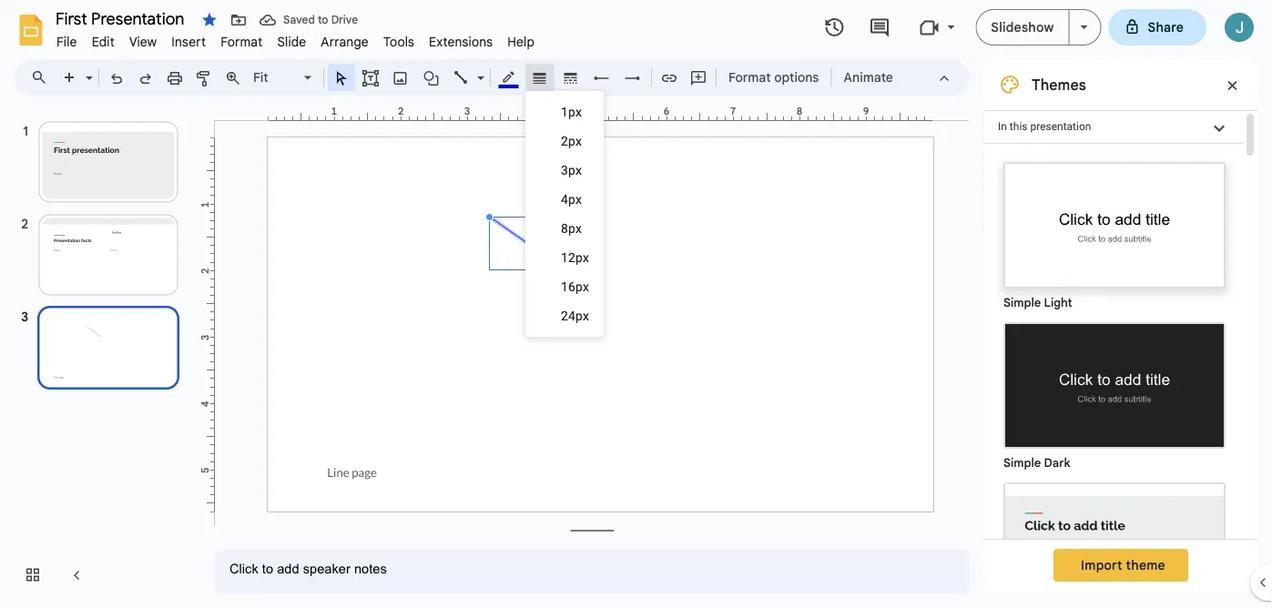 Task type: locate. For each thing, give the bounding box(es) containing it.
menu bar containing file
[[49, 24, 542, 54]]

menu
[[525, 91, 604, 337]]

format down "star" option
[[221, 34, 263, 50]]

Simple Light radio
[[995, 153, 1235, 608]]

1 simple from the top
[[1004, 296, 1041, 310]]

insert menu item
[[164, 31, 213, 52]]

0 horizontal spatial format
[[221, 34, 263, 50]]

navigation
[[0, 103, 200, 608]]

animate
[[844, 69, 893, 85]]

1 vertical spatial format
[[729, 69, 771, 85]]

edit menu item
[[84, 31, 122, 52]]

8px
[[561, 221, 582, 236]]

simple
[[1004, 296, 1041, 310], [1004, 456, 1041, 470]]

simple inside radio
[[1004, 296, 1041, 310]]

extensions
[[429, 34, 493, 50]]

file
[[56, 34, 77, 50]]

import
[[1081, 557, 1123, 573]]

simple left dark
[[1004, 456, 1041, 470]]

simple dark
[[1004, 456, 1071, 470]]

format options button
[[720, 64, 827, 91]]

shape image
[[421, 65, 442, 90]]

24px
[[561, 308, 589, 323]]

Simple Dark radio
[[995, 313, 1235, 474]]

in this presentation tab
[[984, 110, 1243, 144]]

streamline image
[[1005, 485, 1224, 607]]

Star checkbox
[[197, 7, 222, 33]]

format
[[221, 34, 263, 50], [729, 69, 771, 85]]

menu containing 1px
[[525, 91, 604, 337]]

simple left light on the right of page
[[1004, 296, 1041, 310]]

menu inside themes application
[[525, 91, 604, 337]]

simple for simple dark
[[1004, 456, 1041, 470]]

12px
[[561, 250, 589, 265]]

simple for simple light
[[1004, 296, 1041, 310]]

4px
[[561, 192, 582, 207]]

slideshow button
[[976, 9, 1070, 46]]

2 simple from the top
[[1004, 456, 1041, 470]]

format left options at the right
[[729, 69, 771, 85]]

to
[[318, 13, 328, 27]]

in
[[998, 120, 1007, 133]]

main toolbar
[[54, 64, 902, 91]]

format for format options
[[729, 69, 771, 85]]

format menu item
[[213, 31, 270, 52]]

Streamline radio
[[995, 474, 1235, 608]]

share button
[[1109, 9, 1207, 46]]

format inside menu item
[[221, 34, 263, 50]]

option group containing simple light
[[984, 144, 1243, 608]]

menu bar
[[49, 24, 542, 54]]

1 vertical spatial simple
[[1004, 456, 1041, 470]]

themes application
[[0, 0, 1272, 608]]

0 vertical spatial simple
[[1004, 296, 1041, 310]]

format inside button
[[729, 69, 771, 85]]

0 vertical spatial format
[[221, 34, 263, 50]]

border dash option
[[561, 65, 581, 90]]

drive
[[331, 13, 358, 27]]

option group
[[984, 144, 1243, 608]]

new slide with layout image
[[81, 66, 93, 72]]

simple inside option
[[1004, 456, 1041, 470]]

themes
[[1032, 76, 1086, 94]]

arrange menu item
[[314, 31, 376, 52]]

menu bar inside menu bar banner
[[49, 24, 542, 54]]

slide menu item
[[270, 31, 314, 52]]

1 horizontal spatial format
[[729, 69, 771, 85]]



Task type: vqa. For each thing, say whether or not it's contained in the screenshot.
'Format' in Format options button
yes



Task type: describe. For each thing, give the bounding box(es) containing it.
navigation inside themes application
[[0, 103, 200, 608]]

option group inside themes section
[[984, 144, 1243, 608]]

help menu item
[[500, 31, 542, 52]]

themes section
[[984, 59, 1258, 608]]

menu bar banner
[[0, 0, 1272, 608]]

share
[[1148, 19, 1184, 35]]

options
[[774, 69, 819, 85]]

view
[[129, 34, 157, 50]]

Zoom field
[[248, 65, 320, 91]]

saved
[[283, 13, 315, 27]]

help
[[507, 34, 535, 50]]

theme
[[1126, 557, 1166, 573]]

line end list. arrow style: none selected. option
[[622, 65, 643, 90]]

dark
[[1044, 456, 1071, 470]]

light
[[1044, 296, 1072, 310]]

border color: blue image
[[499, 65, 520, 88]]

in this presentation
[[998, 120, 1091, 133]]

Zoom text field
[[250, 65, 301, 90]]

import theme
[[1081, 557, 1166, 573]]

line start list. arrow style: none selected. option
[[592, 65, 612, 90]]

view menu item
[[122, 31, 164, 52]]

saved to drive
[[283, 13, 358, 27]]

format for format
[[221, 34, 263, 50]]

simple light
[[1004, 296, 1072, 310]]

extensions menu item
[[422, 31, 500, 52]]

insert
[[171, 34, 206, 50]]

animate button
[[836, 64, 901, 91]]

slideshow
[[991, 19, 1054, 35]]

Rename text field
[[49, 7, 195, 29]]

edit
[[92, 34, 115, 50]]

Menus field
[[23, 65, 63, 90]]

arrange
[[321, 34, 369, 50]]

slide
[[277, 34, 306, 50]]

file menu item
[[49, 31, 84, 52]]

insert image image
[[390, 65, 411, 90]]

3px
[[561, 163, 582, 178]]

this
[[1010, 120, 1028, 133]]

tools menu item
[[376, 31, 422, 52]]

presentation options image
[[1081, 26, 1088, 29]]

tools
[[383, 34, 414, 50]]

presentation
[[1030, 120, 1091, 133]]

saved to drive button
[[255, 7, 363, 33]]

1px
[[561, 104, 582, 119]]

2px
[[561, 133, 582, 148]]

16px
[[561, 279, 589, 294]]

format options
[[729, 69, 819, 85]]

import theme button
[[1054, 549, 1188, 582]]



